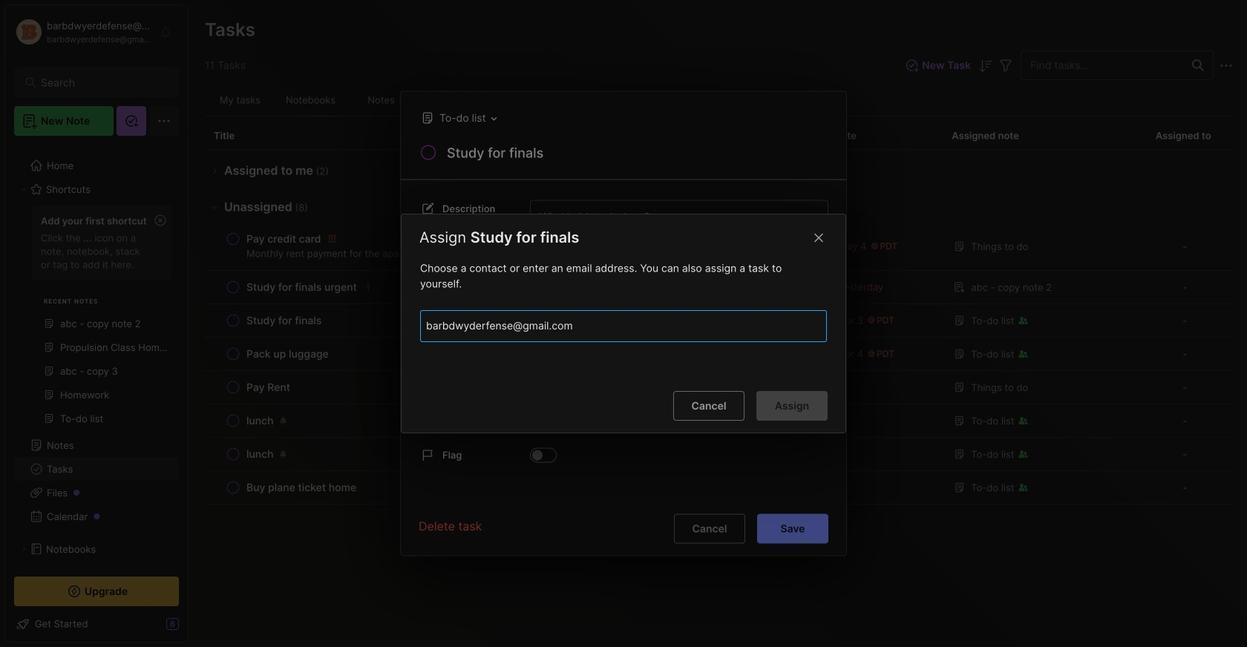 Task type: vqa. For each thing, say whether or not it's contained in the screenshot.
"Study for finals urgent 3" cell
yes



Task type: locate. For each thing, give the bounding box(es) containing it.
What is this task about? text field
[[530, 200, 829, 249]]

pay credit card 2 cell
[[247, 232, 321, 247]]

buy plane ticket home 9 cell
[[247, 481, 357, 495]]

expand notebooks image
[[19, 545, 28, 554]]

row
[[205, 223, 1236, 271], [214, 229, 797, 264], [205, 271, 1236, 305], [214, 277, 797, 298], [205, 305, 1236, 338], [214, 310, 797, 331], [205, 338, 1236, 371], [214, 344, 797, 365], [205, 371, 1236, 405], [214, 377, 797, 398], [205, 405, 1236, 438], [214, 411, 797, 432], [205, 438, 1236, 472], [214, 444, 797, 465], [205, 472, 1236, 505], [214, 478, 797, 498]]

group
[[14, 201, 179, 440]]

close image
[[810, 229, 828, 247]]

expand assignedtome image
[[209, 165, 221, 177]]

lunch 7 cell
[[247, 414, 274, 429]]

None search field
[[41, 74, 159, 91]]

lunch 8 cell
[[247, 447, 274, 462]]

row group
[[205, 150, 1236, 505]]

pay rent 6 cell
[[247, 380, 290, 395]]

tree
[[5, 145, 188, 642]]

Add tag field
[[425, 318, 759, 334]]

study for finals 4 cell
[[247, 313, 322, 328]]

Find tasks… text field
[[1022, 53, 1184, 78]]



Task type: describe. For each thing, give the bounding box(es) containing it.
main element
[[0, 0, 193, 648]]

study for finals urgent 3 cell
[[247, 280, 357, 295]]

Search text field
[[41, 76, 159, 90]]

group inside tree
[[14, 201, 179, 440]]

tree inside main element
[[5, 145, 188, 642]]

pack up luggage 5 cell
[[247, 347, 329, 362]]

none search field inside main element
[[41, 74, 159, 91]]



